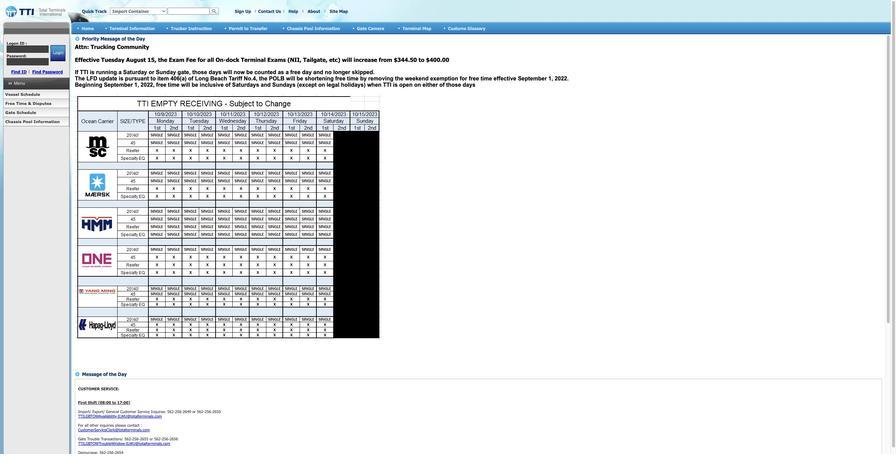 Task type: locate. For each thing, give the bounding box(es) containing it.
schedule
[[21, 92, 40, 97], [17, 110, 36, 115]]

pool down about link
[[304, 26, 313, 31]]

terminal for terminal information
[[110, 26, 128, 31]]

trucker instruction
[[171, 26, 212, 31]]

find
[[11, 69, 20, 74], [32, 69, 41, 74]]

1 horizontal spatial pool
[[304, 26, 313, 31]]

id down the password:
[[21, 69, 27, 74]]

0 horizontal spatial gate
[[5, 110, 15, 115]]

0 vertical spatial gate
[[357, 26, 367, 31]]

&
[[28, 101, 31, 106]]

find left password
[[32, 69, 41, 74]]

0 horizontal spatial terminal
[[110, 26, 128, 31]]

glossary
[[468, 26, 486, 31]]

1 horizontal spatial gate
[[357, 26, 367, 31]]

1 vertical spatial chassis pool information
[[5, 119, 60, 124]]

gate for gate schedule
[[5, 110, 15, 115]]

find id
[[11, 69, 27, 74]]

1 vertical spatial gate
[[5, 110, 15, 115]]

0 horizontal spatial find
[[11, 69, 20, 74]]

1 horizontal spatial terminal
[[403, 26, 421, 31]]

0 vertical spatial chassis pool information
[[287, 26, 340, 31]]

vessel schedule
[[5, 92, 40, 97]]

id left :
[[20, 41, 24, 46]]

chassis pool information down about link
[[287, 26, 340, 31]]

1 horizontal spatial information
[[129, 26, 155, 31]]

map
[[339, 9, 348, 14], [423, 26, 432, 31]]

2 terminal from the left
[[403, 26, 421, 31]]

2 find from the left
[[32, 69, 41, 74]]

customs
[[448, 26, 466, 31]]

1 vertical spatial id
[[21, 69, 27, 74]]

0 vertical spatial id
[[20, 41, 24, 46]]

0 horizontal spatial information
[[34, 119, 60, 124]]

1 terminal from the left
[[110, 26, 128, 31]]

map left customs
[[423, 26, 432, 31]]

information inside chassis pool information link
[[34, 119, 60, 124]]

sign up
[[235, 9, 251, 14]]

0 horizontal spatial pool
[[23, 119, 32, 124]]

logon
[[7, 41, 19, 46]]

None text field
[[168, 8, 210, 15]]

help link
[[289, 9, 298, 14]]

pool
[[304, 26, 313, 31], [23, 119, 32, 124]]

1 vertical spatial schedule
[[17, 110, 36, 115]]

contact us
[[258, 9, 281, 14]]

gate schedule
[[5, 110, 36, 115]]

find password link
[[32, 69, 63, 74]]

None password field
[[7, 58, 49, 65]]

None text field
[[7, 46, 49, 53]]

chassis
[[287, 26, 303, 31], [5, 119, 22, 124]]

1 horizontal spatial chassis pool information
[[287, 26, 340, 31]]

1 vertical spatial map
[[423, 26, 432, 31]]

permit
[[229, 26, 243, 31]]

chassis down "help" link
[[287, 26, 303, 31]]

free time & disputes
[[5, 101, 51, 106]]

0 vertical spatial schedule
[[21, 92, 40, 97]]

0 horizontal spatial map
[[339, 9, 348, 14]]

site map
[[330, 9, 348, 14]]

0 vertical spatial pool
[[304, 26, 313, 31]]

find down the password:
[[11, 69, 20, 74]]

gate camera
[[357, 26, 384, 31]]

map right site
[[339, 9, 348, 14]]

1 horizontal spatial map
[[423, 26, 432, 31]]

0 horizontal spatial chassis pool information
[[5, 119, 60, 124]]

transfer
[[250, 26, 268, 31]]

to
[[244, 26, 249, 31]]

chassis down gate schedule
[[5, 119, 22, 124]]

1 find from the left
[[11, 69, 20, 74]]

help
[[289, 9, 298, 14]]

gate down free
[[5, 110, 15, 115]]

gate
[[357, 26, 367, 31], [5, 110, 15, 115]]

1 horizontal spatial chassis
[[287, 26, 303, 31]]

us
[[276, 9, 281, 14]]

0 vertical spatial map
[[339, 9, 348, 14]]

1 horizontal spatial find
[[32, 69, 41, 74]]

:
[[26, 41, 27, 46]]

chassis pool information
[[287, 26, 340, 31], [5, 119, 60, 124]]

permit to transfer
[[229, 26, 268, 31]]

terminal
[[110, 26, 128, 31], [403, 26, 421, 31]]

track
[[95, 9, 107, 14]]

logon id :
[[7, 41, 27, 46]]

id
[[20, 41, 24, 46], [21, 69, 27, 74]]

0 horizontal spatial chassis
[[5, 119, 22, 124]]

information
[[129, 26, 155, 31], [315, 26, 340, 31], [34, 119, 60, 124]]

gate left camera
[[357, 26, 367, 31]]

password
[[42, 69, 63, 74]]

password:
[[7, 54, 27, 58]]

site
[[330, 9, 338, 14]]

schedule down free time & disputes
[[17, 110, 36, 115]]

chassis pool information down the gate schedule link
[[5, 119, 60, 124]]

1 vertical spatial chassis
[[5, 119, 22, 124]]

schedule up &
[[21, 92, 40, 97]]

pool down gate schedule
[[23, 119, 32, 124]]



Task type: describe. For each thing, give the bounding box(es) containing it.
schedule for vessel schedule
[[21, 92, 40, 97]]

map for site map
[[339, 9, 348, 14]]

camera
[[368, 26, 384, 31]]

find for find password
[[32, 69, 41, 74]]

up
[[245, 9, 251, 14]]

disputes
[[33, 101, 51, 106]]

trucker
[[171, 26, 187, 31]]

find password
[[32, 69, 63, 74]]

home
[[82, 26, 94, 31]]

schedule for gate schedule
[[17, 110, 36, 115]]

quick track
[[82, 9, 107, 14]]

quick
[[82, 9, 94, 14]]

time
[[16, 101, 27, 106]]

terminal for terminal map
[[403, 26, 421, 31]]

find id link
[[11, 69, 27, 74]]

id for logon
[[20, 41, 24, 46]]

gate schedule link
[[3, 108, 69, 117]]

0 vertical spatial chassis
[[287, 26, 303, 31]]

vessel schedule link
[[3, 90, 69, 99]]

sign
[[235, 9, 244, 14]]

free time & disputes link
[[3, 99, 69, 108]]

sign up link
[[235, 9, 251, 14]]

terminal information
[[110, 26, 155, 31]]

vessel
[[5, 92, 19, 97]]

login image
[[50, 45, 65, 61]]

free
[[5, 101, 15, 106]]

about
[[308, 9, 320, 14]]

contact
[[258, 9, 275, 14]]

contact us link
[[258, 9, 281, 14]]

map for terminal map
[[423, 26, 432, 31]]

2 horizontal spatial information
[[315, 26, 340, 31]]

terminal map
[[403, 26, 432, 31]]

about link
[[308, 9, 320, 14]]

site map link
[[330, 9, 348, 14]]

gate for gate camera
[[357, 26, 367, 31]]

instruction
[[188, 26, 212, 31]]

id for find
[[21, 69, 27, 74]]

chassis pool information link
[[3, 117, 69, 126]]

customs glossary
[[448, 26, 486, 31]]

1 vertical spatial pool
[[23, 119, 32, 124]]

find for find id
[[11, 69, 20, 74]]



Task type: vqa. For each thing, say whether or not it's contained in the screenshot.
Instruction
yes



